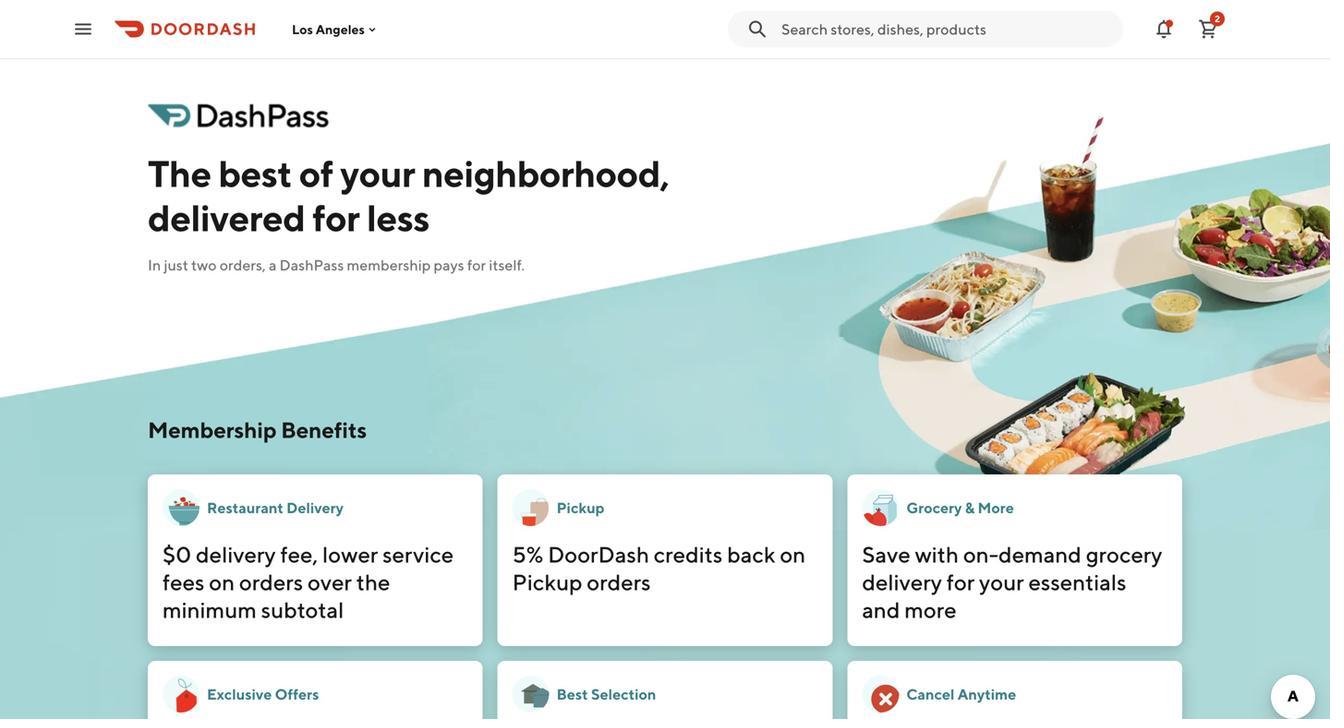 Task type: describe. For each thing, give the bounding box(es) containing it.
delivered
[[148, 196, 305, 240]]

demand
[[999, 542, 1082, 568]]

less
[[367, 196, 430, 240]]

on inside $0 delivery fee, lower service fees on orders over the minimum subtotal
[[209, 569, 235, 596]]

membership
[[148, 417, 277, 443]]

for for the
[[312, 196, 360, 240]]

benefits
[[281, 417, 367, 443]]

grocery
[[1086, 542, 1163, 568]]

a
[[269, 256, 277, 274]]

$0 delivery fee, lower service fees on orders over the minimum subtotal
[[163, 542, 454, 624]]

the
[[148, 151, 211, 195]]

2 button
[[1190, 11, 1227, 48]]

&
[[965, 499, 975, 517]]

1 horizontal spatial for
[[467, 256, 486, 274]]

1 items, open order cart image
[[1197, 18, 1219, 40]]

5% doordash credits back on pickup orders
[[512, 542, 806, 596]]

notification bell image
[[1153, 18, 1175, 40]]

on inside 5% doordash credits back on pickup orders
[[780, 542, 806, 568]]

two
[[191, 256, 217, 274]]

credits
[[654, 542, 723, 568]]

los angeles button
[[292, 21, 380, 37]]

cancel anytime
[[907, 686, 1016, 703]]

back
[[727, 542, 776, 568]]

more
[[905, 597, 957, 624]]

membership
[[347, 256, 431, 274]]

the best of your neighborhood, delivered for less
[[148, 151, 670, 240]]

los
[[292, 21, 313, 37]]

essentials
[[1029, 569, 1127, 596]]

orders inside $0 delivery fee, lower service fees on orders over the minimum subtotal
[[239, 569, 303, 596]]

and
[[862, 597, 900, 624]]

$0
[[163, 542, 191, 568]]

dashpass
[[279, 256, 344, 274]]

orders inside 5% doordash credits back on pickup orders
[[587, 569, 651, 596]]

fee,
[[280, 542, 318, 568]]

grocery & more
[[907, 499, 1014, 517]]

orders,
[[220, 256, 266, 274]]

los angeles
[[292, 21, 365, 37]]

pays
[[434, 256, 464, 274]]

save with on-demand grocery delivery for your essentials and more
[[862, 542, 1163, 624]]

best selection
[[557, 686, 656, 703]]

cancel
[[907, 686, 955, 703]]



Task type: vqa. For each thing, say whether or not it's contained in the screenshot.
on to the bottom
yes



Task type: locate. For each thing, give the bounding box(es) containing it.
neighborhood,
[[422, 151, 670, 195]]

on up minimum
[[209, 569, 235, 596]]

restaurant delivery
[[207, 499, 344, 517]]

fees
[[163, 569, 205, 596]]

2 orders from the left
[[587, 569, 651, 596]]

your inside save with on-demand grocery delivery for your essentials and more
[[979, 569, 1024, 596]]

0 vertical spatial on
[[780, 542, 806, 568]]

with
[[915, 542, 959, 568]]

0 vertical spatial for
[[312, 196, 360, 240]]

best
[[557, 686, 588, 703]]

for for save
[[947, 569, 975, 596]]

1 vertical spatial your
[[979, 569, 1024, 596]]

orders down the doordash
[[587, 569, 651, 596]]

1 orders from the left
[[239, 569, 303, 596]]

subtotal
[[261, 597, 344, 624]]

1 horizontal spatial delivery
[[862, 569, 942, 596]]

on right "back"
[[780, 542, 806, 568]]

on
[[780, 542, 806, 568], [209, 569, 235, 596]]

in just two orders, a dashpass membership pays for itself.
[[148, 256, 525, 274]]

just
[[164, 256, 188, 274]]

exclusive
[[207, 686, 272, 703]]

0 vertical spatial delivery
[[196, 542, 276, 568]]

0 horizontal spatial on
[[209, 569, 235, 596]]

pickup down "5%"
[[512, 569, 582, 596]]

restaurant
[[207, 499, 283, 517]]

1 horizontal spatial orders
[[587, 569, 651, 596]]

0 horizontal spatial for
[[312, 196, 360, 240]]

your down on-
[[979, 569, 1024, 596]]

1 vertical spatial for
[[467, 256, 486, 274]]

save
[[862, 542, 911, 568]]

grocery
[[907, 499, 962, 517]]

the
[[356, 569, 390, 596]]

lower
[[322, 542, 378, 568]]

for up in just two orders, a dashpass membership pays for itself.
[[312, 196, 360, 240]]

0 vertical spatial pickup
[[557, 499, 605, 517]]

pickup inside 5% doordash credits back on pickup orders
[[512, 569, 582, 596]]

more
[[978, 499, 1014, 517]]

your
[[340, 151, 415, 195], [979, 569, 1024, 596]]

for right 'pays'
[[467, 256, 486, 274]]

offers
[[275, 686, 319, 703]]

1 horizontal spatial on
[[780, 542, 806, 568]]

best
[[218, 151, 292, 195]]

orders down fee,
[[239, 569, 303, 596]]

minimum
[[163, 597, 257, 624]]

selection
[[591, 686, 656, 703]]

0 horizontal spatial delivery
[[196, 542, 276, 568]]

1 horizontal spatial your
[[979, 569, 1024, 596]]

your inside "the best of your neighborhood, delivered for less"
[[340, 151, 415, 195]]

in
[[148, 256, 161, 274]]

2 horizontal spatial for
[[947, 569, 975, 596]]

1 vertical spatial delivery
[[862, 569, 942, 596]]

delivery
[[196, 542, 276, 568], [862, 569, 942, 596]]

2 vertical spatial for
[[947, 569, 975, 596]]

your up less
[[340, 151, 415, 195]]

pickup up the doordash
[[557, 499, 605, 517]]

5%
[[512, 542, 543, 568]]

1 vertical spatial pickup
[[512, 569, 582, 596]]

open menu image
[[72, 18, 94, 40]]

2
[[1215, 13, 1220, 24]]

orders
[[239, 569, 303, 596], [587, 569, 651, 596]]

over
[[308, 569, 352, 596]]

on-
[[963, 542, 999, 568]]

1 vertical spatial on
[[209, 569, 235, 596]]

delivery inside $0 delivery fee, lower service fees on orders over the minimum subtotal
[[196, 542, 276, 568]]

delivery down restaurant
[[196, 542, 276, 568]]

service
[[383, 542, 454, 568]]

Store search: begin typing to search for stores available on DoorDash text field
[[781, 19, 1112, 39]]

itself.
[[489, 256, 525, 274]]

of
[[299, 151, 333, 195]]

for inside save with on-demand grocery delivery for your essentials and more
[[947, 569, 975, 596]]

for down on-
[[947, 569, 975, 596]]

membership benefits
[[148, 417, 367, 443]]

for
[[312, 196, 360, 240], [467, 256, 486, 274], [947, 569, 975, 596]]

angeles
[[316, 21, 365, 37]]

exclusive offers
[[207, 686, 319, 703]]

doordash
[[548, 542, 649, 568]]

anytime
[[958, 686, 1016, 703]]

0 vertical spatial your
[[340, 151, 415, 195]]

delivery down save
[[862, 569, 942, 596]]

0 horizontal spatial orders
[[239, 569, 303, 596]]

for inside "the best of your neighborhood, delivered for less"
[[312, 196, 360, 240]]

delivery
[[287, 499, 344, 517]]

0 horizontal spatial your
[[340, 151, 415, 195]]

delivery inside save with on-demand grocery delivery for your essentials and more
[[862, 569, 942, 596]]

pickup
[[557, 499, 605, 517], [512, 569, 582, 596]]



